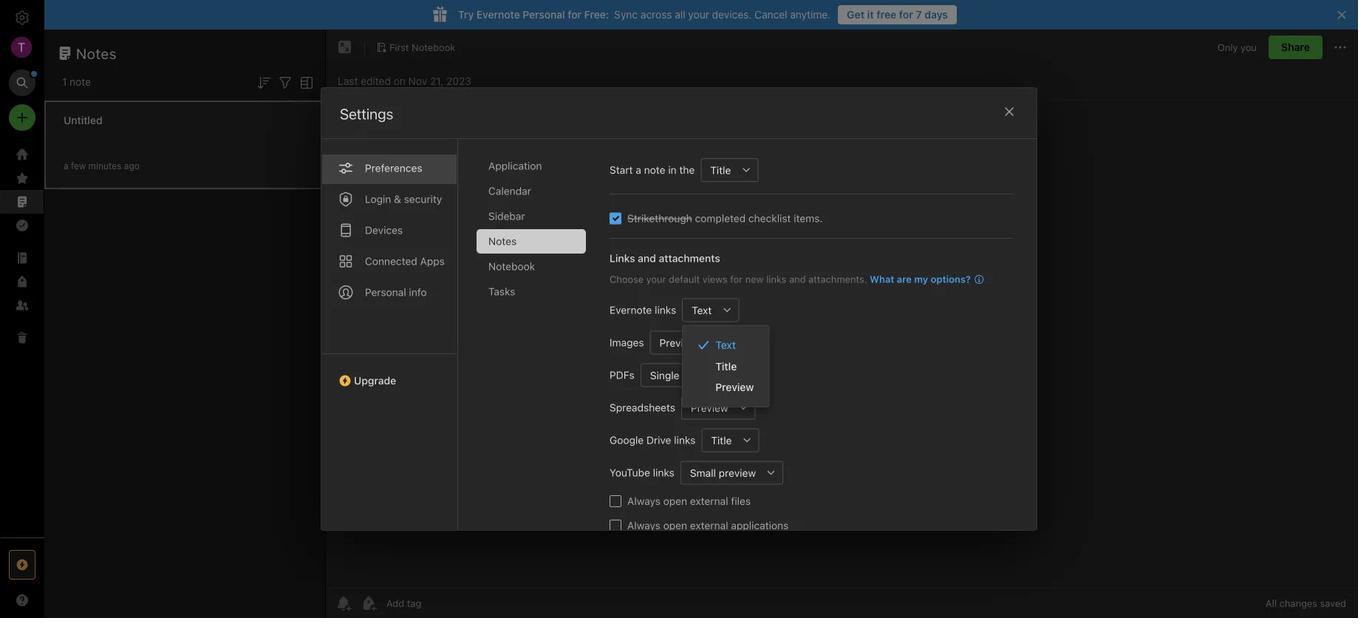 Task type: locate. For each thing, give the bounding box(es) containing it.
note
[[70, 76, 91, 88], [644, 164, 666, 176]]

1 vertical spatial always
[[628, 519, 661, 532]]

links down drive
[[653, 466, 675, 479]]

0 vertical spatial text
[[692, 304, 712, 316]]

notebook up tasks
[[489, 260, 535, 272]]

always
[[628, 495, 661, 507], [628, 519, 661, 532]]

0 vertical spatial preview
[[660, 337, 697, 349]]

1 vertical spatial personal
[[365, 286, 406, 298]]

a left few
[[64, 161, 68, 171]]

tab list for application
[[322, 139, 458, 530]]

and right links
[[638, 252, 656, 264]]

1 vertical spatial text
[[716, 339, 736, 351]]

page
[[683, 369, 706, 381]]

notebook up 21,
[[412, 41, 456, 53]]

0 horizontal spatial note
[[70, 76, 91, 88]]

title right the
[[711, 164, 731, 176]]

tab list for start a note in the
[[477, 154, 598, 530]]

what are my options?
[[870, 274, 971, 285]]

preview inside choose default view option for images field
[[660, 337, 697, 349]]

1 horizontal spatial note
[[644, 164, 666, 176]]

notes up 1 note
[[76, 44, 117, 62]]

2 horizontal spatial for
[[900, 9, 914, 21]]

dropdown list menu
[[683, 335, 769, 398]]

1 horizontal spatial personal
[[523, 9, 565, 21]]

notebook inside button
[[412, 41, 456, 53]]

anytime.
[[790, 9, 831, 21]]

open up always open external applications
[[664, 495, 688, 507]]

1 vertical spatial notebook
[[489, 260, 535, 272]]

evernote links
[[610, 304, 677, 316]]

are
[[897, 274, 912, 285]]

youtube
[[610, 466, 650, 479]]

1 horizontal spatial notebook
[[489, 260, 535, 272]]

1 horizontal spatial text
[[716, 339, 736, 351]]

0 vertical spatial evernote
[[477, 9, 520, 21]]

notes inside tab
[[489, 235, 517, 247]]

personal left free:
[[523, 9, 565, 21]]

get
[[847, 9, 865, 21]]

Select365 checkbox
[[610, 213, 622, 224]]

0 horizontal spatial notes
[[76, 44, 117, 62]]

evernote right try
[[477, 9, 520, 21]]

preview button
[[650, 331, 701, 354], [682, 396, 732, 420]]

applications
[[731, 519, 789, 532]]

few
[[71, 161, 86, 171]]

spreadsheets
[[610, 401, 676, 414]]

1 vertical spatial open
[[664, 519, 688, 532]]

text button
[[682, 298, 716, 322]]

your
[[689, 9, 710, 21], [647, 274, 666, 285]]

0 vertical spatial notes
[[76, 44, 117, 62]]

0 horizontal spatial and
[[638, 252, 656, 264]]

1 horizontal spatial notes
[[489, 235, 517, 247]]

notebook tab
[[477, 254, 586, 279]]

calendar tab
[[477, 179, 586, 203]]

2 vertical spatial title
[[711, 434, 732, 446]]

small preview
[[690, 467, 756, 479]]

external for applications
[[690, 519, 729, 532]]

preview down preview 'link'
[[691, 402, 729, 414]]

1 horizontal spatial for
[[731, 274, 743, 285]]

open down always open external files
[[664, 519, 688, 532]]

your down links and attachments
[[647, 274, 666, 285]]

single page
[[650, 369, 706, 381]]

0 vertical spatial external
[[690, 495, 729, 507]]

0 vertical spatial title
[[711, 164, 731, 176]]

always right always open external files checkbox
[[628, 495, 661, 507]]

and left attachments.
[[790, 274, 806, 285]]

connected
[[365, 255, 418, 267]]

for
[[568, 9, 582, 21], [900, 9, 914, 21], [731, 274, 743, 285]]

text inside text button
[[692, 304, 712, 316]]

0 vertical spatial notebook
[[412, 41, 456, 53]]

application
[[489, 160, 542, 172]]

preview down title link
[[716, 381, 754, 393]]

0 horizontal spatial evernote
[[477, 9, 520, 21]]

0 horizontal spatial for
[[568, 9, 582, 21]]

2 always from the top
[[628, 519, 661, 532]]

2 vertical spatial preview
[[691, 402, 729, 414]]

settings image
[[13, 9, 31, 27]]

personal down connected
[[365, 286, 406, 298]]

only you
[[1218, 42, 1257, 53]]

a right start
[[636, 164, 642, 176]]

links
[[767, 274, 787, 285], [655, 304, 677, 316], [674, 434, 696, 446], [653, 466, 675, 479]]

nov
[[409, 75, 427, 87]]

in
[[668, 164, 677, 176]]

what
[[870, 274, 895, 285]]

for for 7
[[900, 9, 914, 21]]

edited
[[361, 75, 391, 87]]

1 vertical spatial title
[[716, 360, 737, 372]]

all
[[675, 9, 686, 21]]

0 vertical spatial always
[[628, 495, 661, 507]]

preview button up single page button
[[650, 331, 701, 354]]

title inside field
[[711, 164, 731, 176]]

title for start a note in the
[[711, 164, 731, 176]]

preview link
[[683, 377, 769, 398]]

2 open from the top
[[664, 519, 688, 532]]

1 vertical spatial external
[[690, 519, 729, 532]]

always for always open external files
[[628, 495, 661, 507]]

for left free:
[[568, 9, 582, 21]]

links right drive
[[674, 434, 696, 446]]

preview button down page
[[682, 396, 732, 420]]

my
[[915, 274, 929, 285]]

0 vertical spatial title button
[[701, 158, 735, 182]]

for left the new
[[731, 274, 743, 285]]

notes
[[76, 44, 117, 62], [489, 235, 517, 247]]

evernote down choose
[[610, 304, 652, 316]]

0 horizontal spatial notebook
[[412, 41, 456, 53]]

1 external from the top
[[690, 495, 729, 507]]

&
[[394, 193, 401, 205]]

tab list containing preferences
[[322, 139, 458, 530]]

1 vertical spatial and
[[790, 274, 806, 285]]

1 vertical spatial evernote
[[610, 304, 652, 316]]

text down views
[[692, 304, 712, 316]]

changes
[[1280, 598, 1318, 609]]

1 vertical spatial notes
[[489, 235, 517, 247]]

title button right the
[[701, 158, 735, 182]]

0 vertical spatial and
[[638, 252, 656, 264]]

1 vertical spatial title button
[[702, 428, 736, 452]]

0 vertical spatial open
[[664, 495, 688, 507]]

notes down sidebar
[[489, 235, 517, 247]]

title button for start a note in the
[[701, 158, 735, 182]]

cancel
[[755, 9, 788, 21]]

for left 7
[[900, 9, 914, 21]]

title button for google drive links
[[702, 428, 736, 452]]

all changes saved
[[1266, 598, 1347, 609]]

links left text button
[[655, 304, 677, 316]]

notebook
[[412, 41, 456, 53], [489, 260, 535, 272]]

1 horizontal spatial and
[[790, 274, 806, 285]]

start a note in the
[[610, 164, 695, 176]]

21,
[[430, 75, 444, 87]]

new
[[746, 274, 764, 285]]

home image
[[13, 146, 31, 163]]

note window element
[[326, 30, 1359, 618]]

note left in
[[644, 164, 666, 176]]

1 vertical spatial your
[[647, 274, 666, 285]]

preview inside 'link'
[[716, 381, 754, 393]]

all
[[1266, 598, 1277, 609]]

preview inside field
[[691, 402, 729, 414]]

ago
[[124, 161, 140, 171]]

preview up single page
[[660, 337, 697, 349]]

attachments.
[[809, 274, 868, 285]]

title button down preview field on the bottom right of the page
[[702, 428, 736, 452]]

settings
[[340, 105, 393, 122]]

text up title link
[[716, 339, 736, 351]]

always open external files
[[628, 495, 751, 507]]

1 open from the top
[[664, 495, 688, 507]]

notebook inside tab
[[489, 260, 535, 272]]

title for google drive links
[[711, 434, 732, 446]]

tab list
[[322, 139, 458, 530], [477, 154, 598, 530]]

2 external from the top
[[690, 519, 729, 532]]

tab list containing application
[[477, 154, 598, 530]]

across
[[641, 9, 672, 21]]

drive
[[647, 434, 672, 446]]

Start a new note in the body or title. field
[[701, 158, 759, 182]]

expand note image
[[336, 38, 354, 56]]

your right all
[[689, 9, 710, 21]]

0 horizontal spatial personal
[[365, 286, 406, 298]]

1 vertical spatial preview
[[716, 381, 754, 393]]

0 horizontal spatial tab list
[[322, 139, 458, 530]]

1 horizontal spatial your
[[689, 9, 710, 21]]

1 horizontal spatial tab list
[[477, 154, 598, 530]]

items.
[[794, 212, 823, 224]]

for inside get it free for 7 days button
[[900, 9, 914, 21]]

external for files
[[690, 495, 729, 507]]

0 vertical spatial personal
[[523, 9, 565, 21]]

1 note
[[62, 76, 91, 88]]

title up small preview button
[[711, 434, 732, 446]]

personal
[[523, 9, 565, 21], [365, 286, 406, 298]]

tree
[[0, 143, 44, 537]]

0 horizontal spatial text
[[692, 304, 712, 316]]

0 horizontal spatial your
[[647, 274, 666, 285]]

and
[[638, 252, 656, 264], [790, 274, 806, 285]]

Choose default view option for Images field
[[650, 331, 725, 354]]

1 horizontal spatial evernote
[[610, 304, 652, 316]]

security
[[404, 193, 442, 205]]

first
[[390, 41, 409, 53]]

title inside 'field'
[[711, 434, 732, 446]]

note right the 1
[[70, 76, 91, 88]]

external up always open external applications
[[690, 495, 729, 507]]

external down always open external files
[[690, 519, 729, 532]]

always right always open external applications option
[[628, 519, 661, 532]]

Choose default view option for Evernote links field
[[682, 298, 739, 322]]

0 vertical spatial preview button
[[650, 331, 701, 354]]

evernote
[[477, 9, 520, 21], [610, 304, 652, 316]]

last edited on nov 21, 2023
[[338, 75, 472, 87]]

open
[[664, 495, 688, 507], [664, 519, 688, 532]]

images
[[610, 336, 644, 349]]

1 always from the top
[[628, 495, 661, 507]]

title down text link in the right of the page
[[716, 360, 737, 372]]



Task type: describe. For each thing, give the bounding box(es) containing it.
days
[[925, 9, 948, 21]]

small
[[690, 467, 716, 479]]

single page button
[[641, 363, 710, 387]]

google
[[610, 434, 644, 446]]

links
[[610, 252, 635, 264]]

Choose default view option for Spreadsheets field
[[682, 396, 756, 420]]

links right the new
[[767, 274, 787, 285]]

preview for preview button to the top
[[660, 337, 697, 349]]

preferences
[[365, 162, 423, 174]]

Always open external applications checkbox
[[610, 520, 622, 532]]

for for free:
[[568, 9, 582, 21]]

devices.
[[712, 9, 752, 21]]

strikethrough
[[628, 212, 693, 224]]

google drive links
[[610, 434, 696, 446]]

calendar
[[489, 185, 531, 197]]

completed
[[695, 212, 746, 224]]

try evernote personal for free: sync across all your devices. cancel anytime.
[[458, 9, 831, 21]]

1 horizontal spatial a
[[636, 164, 642, 176]]

Choose default view option for YouTube links field
[[681, 461, 784, 485]]

small preview button
[[681, 461, 760, 485]]

preview
[[719, 467, 756, 479]]

start
[[610, 164, 633, 176]]

title link
[[683, 356, 769, 377]]

7
[[916, 9, 922, 21]]

always open external applications
[[628, 519, 789, 532]]

share
[[1282, 41, 1311, 53]]

untitled
[[64, 114, 103, 126]]

links and attachments
[[610, 252, 721, 264]]

upgrade image
[[13, 556, 31, 574]]

add tag image
[[360, 594, 378, 612]]

last
[[338, 75, 358, 87]]

you
[[1241, 42, 1257, 53]]

apps
[[420, 255, 445, 267]]

first notebook button
[[371, 37, 461, 58]]

get it free for 7 days button
[[838, 5, 957, 24]]

first notebook
[[390, 41, 456, 53]]

text inside text link
[[716, 339, 736, 351]]

files
[[731, 495, 751, 507]]

tasks
[[489, 285, 516, 298]]

Choose default view option for PDFs field
[[641, 363, 734, 387]]

share button
[[1269, 35, 1323, 59]]

default
[[669, 274, 700, 285]]

devices
[[365, 224, 403, 236]]

close image
[[1001, 103, 1019, 120]]

a few minutes ago
[[64, 161, 140, 171]]

sidebar tab
[[477, 204, 586, 228]]

choose your default views for new links and attachments.
[[610, 274, 868, 285]]

options?
[[931, 274, 971, 285]]

attachments
[[659, 252, 721, 264]]

free
[[877, 9, 897, 21]]

title inside dropdown list menu
[[716, 360, 737, 372]]

it
[[868, 9, 874, 21]]

open for always open external files
[[664, 495, 688, 507]]

sync
[[614, 9, 638, 21]]

2023
[[447, 75, 472, 87]]

youtube links
[[610, 466, 675, 479]]

Choose default view option for Google Drive links field
[[702, 428, 760, 452]]

Always open external files checkbox
[[610, 495, 622, 507]]

add a reminder image
[[335, 594, 353, 612]]

0 vertical spatial your
[[689, 9, 710, 21]]

minutes
[[88, 161, 122, 171]]

open for always open external applications
[[664, 519, 688, 532]]

saved
[[1321, 598, 1347, 609]]

text link
[[683, 335, 769, 356]]

1 vertical spatial preview button
[[682, 396, 732, 420]]

info
[[409, 286, 427, 298]]

strikethrough completed checklist items.
[[628, 212, 823, 224]]

0 vertical spatial note
[[70, 76, 91, 88]]

on
[[394, 75, 406, 87]]

always for always open external applications
[[628, 519, 661, 532]]

get it free for 7 days
[[847, 9, 948, 21]]

1
[[62, 76, 67, 88]]

sidebar
[[489, 210, 525, 222]]

Note Editor text field
[[326, 101, 1359, 588]]

views
[[703, 274, 728, 285]]

the
[[680, 164, 695, 176]]

choose
[[610, 274, 644, 285]]

free:
[[584, 9, 609, 21]]

notes tab
[[477, 229, 586, 254]]

single
[[650, 369, 680, 381]]

login
[[365, 193, 391, 205]]

login & security
[[365, 193, 442, 205]]

connected apps
[[365, 255, 445, 267]]

checklist
[[749, 212, 791, 224]]

application tab
[[477, 154, 586, 178]]

pdfs
[[610, 369, 635, 381]]

try
[[458, 9, 474, 21]]

0 horizontal spatial a
[[64, 161, 68, 171]]

personal info
[[365, 286, 427, 298]]

tasks tab
[[477, 279, 586, 304]]

preview for bottommost preview button
[[691, 402, 729, 414]]

1 vertical spatial note
[[644, 164, 666, 176]]



Task type: vqa. For each thing, say whether or not it's contained in the screenshot.
top the More actions field
no



